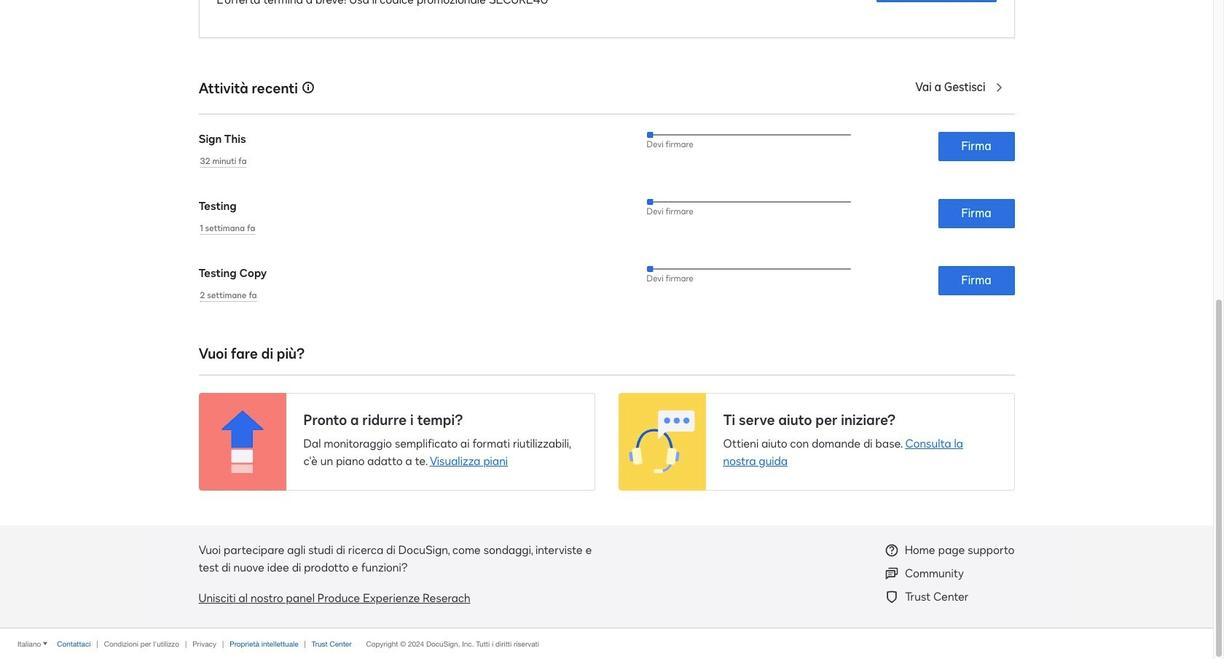 Task type: locate. For each thing, give the bounding box(es) containing it.
0 horizontal spatial region
[[199, 393, 595, 490]]

region
[[199, 393, 595, 490], [619, 393, 1015, 490]]

1 horizontal spatial region
[[619, 393, 1015, 490]]

2 region from the left
[[619, 393, 1015, 490]]



Task type: describe. For each thing, give the bounding box(es) containing it.
altre info region
[[0, 525, 1214, 659]]

1 region from the left
[[199, 393, 595, 490]]



Task type: vqa. For each thing, say whether or not it's contained in the screenshot.
first folder icon from the top
no



